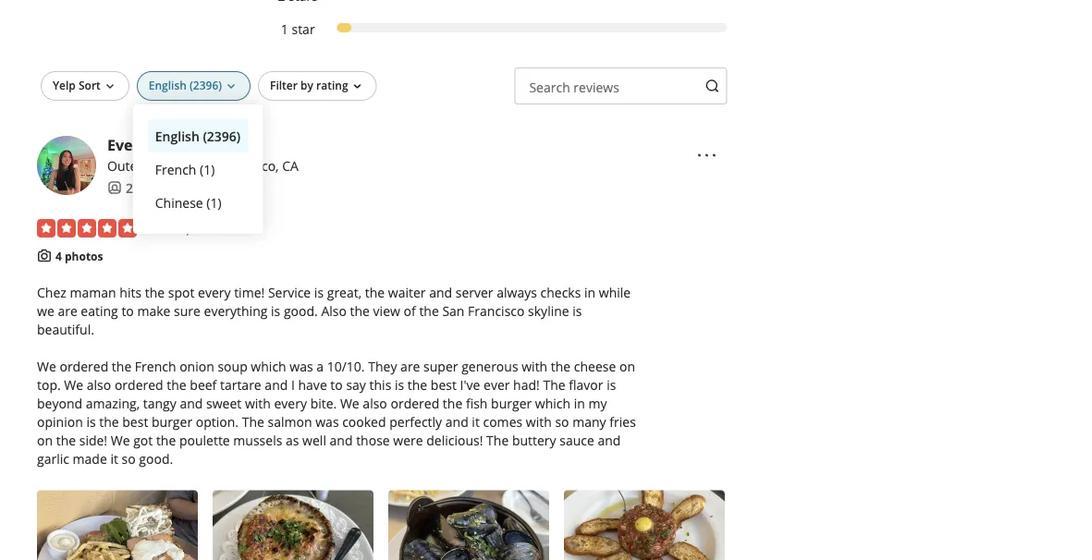 Task type: describe. For each thing, give the bounding box(es) containing it.
are inside chez maman hits the spot every time! service is great, the waiter and server always checks in while we are eating to make sure everything is good. also the view of the san francisco skyline is beautiful.
[[58, 302, 77, 320]]

0 horizontal spatial the
[[242, 413, 264, 431]]

buttery
[[512, 432, 556, 449]]

garlic
[[37, 450, 69, 468]]

english (2396) button
[[137, 71, 251, 101]]

0 vertical spatial which
[[251, 358, 286, 375]]

filter
[[270, 78, 298, 93]]

french (1)
[[155, 160, 215, 178]]

is right this
[[395, 376, 404, 394]]

beef
[[190, 376, 217, 394]]

0 horizontal spatial it
[[110, 450, 118, 468]]

1 vertical spatial with
[[245, 395, 271, 412]]

0 horizontal spatial on
[[37, 432, 53, 449]]

view
[[373, 302, 400, 320]]

(2396) for english (2396) popup button at the left of page
[[190, 78, 222, 93]]

fish
[[466, 395, 488, 412]]

amazing,
[[86, 395, 140, 412]]

while
[[599, 284, 631, 301]]

outer
[[107, 157, 142, 174]]

in inside "we ordered the french onion soup which was a 10/10. they are super generous with the cheese on top. we also ordered the beef tartare and i have to say this is the best i've ever had! the flavor is beyond amazing, tangy and sweet with every bite. we also ordered the fish burger which in my opinion is the best burger option. the salmon was cooked perfectly and it comes with so many fries on the side! we got the poulette mussels as well and those were delicious! the buttery sauce and garlic made it so good."
[[574, 395, 585, 412]]

we ordered the french onion soup which was a 10/10. they are super generous with the cheese on top. we also ordered the beef tartare and i have to say this is the best i've ever had! the flavor is beyond amazing, tangy and sweet with every bite. we also ordered the fish burger which in my opinion is the best burger option. the salmon was cooked perfectly and it comes with so many fries on the side! we got the poulette mussels as well and those were delicious! the buttery sauce and garlic made it so good.
[[37, 358, 636, 468]]

this
[[370, 376, 392, 394]]

are inside "we ordered the french onion soup which was a 10/10. they are super generous with the cheese on top. we also ordered the beef tartare and i have to say this is the best i've ever had! the flavor is beyond amazing, tangy and sweet with every bite. we also ordered the fish burger which in my opinion is the best burger option. the salmon was cooked perfectly and it comes with so many fries on the side! we got the poulette mussels as well and those were delicious! the buttery sauce and garlic made it so good."
[[401, 358, 420, 375]]

is up side!
[[86, 413, 96, 431]]

photo of evelynne l. image
[[37, 136, 96, 195]]

1
[[281, 20, 288, 37]]

generous
[[462, 358, 518, 375]]

poulette
[[179, 432, 230, 449]]

we
[[37, 302, 54, 320]]

sweet
[[206, 395, 242, 412]]

tartare
[[220, 376, 262, 394]]

search reviews
[[529, 78, 620, 96]]

always
[[497, 284, 537, 301]]

1 horizontal spatial which
[[535, 395, 571, 412]]

onion
[[180, 358, 214, 375]]

0 vertical spatial it
[[472, 413, 480, 431]]

san inside chez maman hits the spot every time! service is great, the waiter and server always checks in while we are eating to make sure everything is good. also the view of the san francisco skyline is beautiful.
[[442, 302, 465, 320]]

a
[[317, 358, 324, 375]]

16 camera v2 image
[[37, 249, 52, 263]]

chinese
[[155, 194, 203, 211]]

is down service at the left of page
[[271, 302, 280, 320]]

evelynne
[[107, 135, 174, 155]]

tangy
[[143, 395, 176, 412]]

service
[[268, 284, 311, 301]]

english for english (2396) popup button at the left of page
[[149, 78, 187, 93]]

filter by rating
[[270, 78, 348, 93]]

say
[[346, 376, 366, 394]]

waiter
[[388, 284, 426, 301]]

reviews element
[[155, 178, 189, 197]]

4 photos link
[[55, 249, 103, 264]]

eating
[[81, 302, 118, 320]]

my
[[589, 395, 607, 412]]

search image
[[705, 79, 720, 94]]

bite.
[[310, 395, 337, 412]]

option.
[[196, 413, 239, 431]]

we down say
[[340, 395, 360, 412]]

0 vertical spatial with
[[522, 358, 548, 375]]

the up view
[[365, 284, 385, 301]]

they
[[368, 358, 397, 375]]

francisco
[[468, 302, 525, 320]]

of
[[404, 302, 416, 320]]

is down checks
[[573, 302, 582, 320]]

spot
[[168, 284, 195, 301]]

hits
[[120, 284, 142, 301]]

4 photos
[[55, 249, 103, 264]]

english for english (2396) button
[[155, 127, 200, 145]]

checks
[[541, 284, 581, 301]]

1 vertical spatial was
[[316, 413, 339, 431]]

i
[[291, 376, 295, 394]]

and down fries
[[598, 432, 621, 449]]

0 vertical spatial burger
[[491, 395, 532, 412]]

beautiful.
[[37, 321, 94, 338]]

4
[[55, 249, 62, 264]]

soup
[[218, 358, 248, 375]]

1 vertical spatial so
[[122, 450, 136, 468]]

chinese (1)
[[155, 194, 222, 211]]

had!
[[513, 376, 540, 394]]

perfectly
[[390, 413, 442, 431]]

chinese (1) button
[[148, 186, 248, 219]]

0 vertical spatial best
[[431, 376, 457, 394]]

side!
[[79, 432, 107, 449]]

2023
[[193, 220, 223, 237]]

san inside evelynne l. outer sunset, san francisco, ca
[[193, 157, 216, 174]]

many
[[573, 413, 606, 431]]

73
[[215, 179, 229, 196]]

everything
[[204, 302, 268, 320]]

francisco,
[[219, 157, 279, 174]]

the down great,
[[350, 302, 370, 320]]

in inside chez maman hits the spot every time! service is great, the waiter and server always checks in while we are eating to make sure everything is good. also the view of the san francisco skyline is beautiful.
[[585, 284, 596, 301]]

0 horizontal spatial was
[[290, 358, 313, 375]]

is up also
[[314, 284, 324, 301]]

comes
[[483, 413, 523, 431]]

sunset,
[[146, 157, 190, 174]]

mussels
[[233, 432, 282, 449]]

salmon
[[268, 413, 312, 431]]

as
[[286, 432, 299, 449]]

time!
[[234, 284, 265, 301]]

make
[[137, 302, 171, 320]]

cheese
[[574, 358, 616, 375]]

0 horizontal spatial ordered
[[60, 358, 108, 375]]

nov
[[144, 220, 168, 237]]

and up delicious! at bottom left
[[446, 413, 469, 431]]

16 chevron down v2 image
[[102, 79, 117, 94]]

l.
[[178, 135, 190, 155]]

good. inside chez maman hits the spot every time! service is great, the waiter and server always checks in while we are eating to make sure everything is good. also the view of the san francisco skyline is beautiful.
[[284, 302, 318, 320]]

1 horizontal spatial so
[[555, 413, 569, 431]]

filter by rating button
[[258, 71, 377, 101]]

english (2396) button
[[148, 119, 248, 152]]

and down beef
[[180, 395, 203, 412]]

evelynne l. link
[[107, 135, 190, 155]]

1 horizontal spatial ordered
[[115, 376, 163, 394]]

the up tangy at the left bottom of the page
[[167, 376, 187, 394]]

evelynne l. outer sunset, san francisco, ca
[[107, 135, 299, 174]]

made
[[73, 450, 107, 468]]

(2396) for english (2396) button
[[203, 127, 241, 145]]



Task type: vqa. For each thing, say whether or not it's contained in the screenshot.
1st review from the left
no



Task type: locate. For each thing, give the bounding box(es) containing it.
5 star rating image
[[37, 219, 137, 238]]

we
[[37, 358, 56, 375], [64, 376, 83, 394], [340, 395, 360, 412], [111, 432, 130, 449]]

to
[[122, 302, 134, 320], [331, 376, 343, 394]]

which down had!
[[535, 395, 571, 412]]

we left got
[[111, 432, 130, 449]]

san
[[193, 157, 216, 174], [442, 302, 465, 320]]

with down tartare
[[245, 395, 271, 412]]

0 horizontal spatial are
[[58, 302, 77, 320]]

1 horizontal spatial the
[[487, 432, 509, 449]]

so
[[555, 413, 569, 431], [122, 450, 136, 468]]

0 horizontal spatial every
[[198, 284, 231, 301]]

(1) for french (1)
[[200, 160, 215, 178]]

server
[[456, 284, 494, 301]]

menu image
[[696, 144, 718, 166]]

1 horizontal spatial burger
[[491, 395, 532, 412]]

1 vertical spatial are
[[401, 358, 420, 375]]

the up mussels
[[242, 413, 264, 431]]

0 vertical spatial ordered
[[60, 358, 108, 375]]

also down this
[[363, 395, 387, 412]]

french
[[155, 160, 196, 178], [135, 358, 176, 375]]

friends element
[[107, 178, 148, 197]]

1 vertical spatial good.
[[139, 450, 173, 468]]

  text field
[[515, 67, 728, 104]]

ordered up tangy at the left bottom of the page
[[115, 376, 163, 394]]

16 friends v2 image
[[107, 181, 122, 195]]

2 horizontal spatial ordered
[[391, 395, 440, 412]]

chez
[[37, 284, 66, 301]]

french up tangy at the left bottom of the page
[[135, 358, 176, 375]]

every inside chez maman hits the spot every time! service is great, the waiter and server always checks in while we are eating to make sure everything is good. also the view of the san francisco skyline is beautiful.
[[198, 284, 231, 301]]

every up 'everything'
[[198, 284, 231, 301]]

the left fish on the bottom of the page
[[443, 395, 463, 412]]

english (2396) inside english (2396) button
[[155, 127, 241, 145]]

the up make
[[145, 284, 165, 301]]

16 chevron down v2 image inside english (2396) popup button
[[224, 79, 239, 94]]

with
[[522, 358, 548, 375], [245, 395, 271, 412], [526, 413, 552, 431]]

16 chevron down v2 image for filter by rating
[[350, 79, 365, 94]]

yelp
[[53, 78, 76, 93]]

1 vertical spatial ordered
[[115, 376, 163, 394]]

photos
[[65, 249, 103, 264]]

good. down got
[[139, 450, 173, 468]]

the down comes
[[487, 432, 509, 449]]

by
[[301, 78, 314, 93]]

1 horizontal spatial was
[[316, 413, 339, 431]]

1 horizontal spatial to
[[331, 376, 343, 394]]

rating
[[316, 78, 348, 93]]

those
[[356, 432, 390, 449]]

the
[[543, 376, 566, 394], [242, 413, 264, 431], [487, 432, 509, 449]]

yelp sort button
[[41, 71, 129, 101]]

16 chevron down v2 image left filter
[[224, 79, 239, 94]]

fries
[[610, 413, 636, 431]]

0 vertical spatial (1)
[[200, 160, 215, 178]]

delicious!
[[427, 432, 483, 449]]

0 vertical spatial in
[[585, 284, 596, 301]]

i've
[[460, 376, 480, 394]]

1 vertical spatial every
[[274, 395, 307, 412]]

16 chevron down v2 image inside 'filter by rating' popup button
[[350, 79, 365, 94]]

english inside popup button
[[149, 78, 187, 93]]

0 horizontal spatial to
[[122, 302, 134, 320]]

1 vertical spatial english (2396)
[[155, 127, 241, 145]]

1 vertical spatial french
[[135, 358, 176, 375]]

(1) up photos "element"
[[200, 160, 215, 178]]

to left say
[[331, 376, 343, 394]]

16 chevron down v2 image
[[224, 79, 239, 94], [350, 79, 365, 94]]

1 horizontal spatial on
[[620, 358, 635, 375]]

is up the my
[[607, 376, 616, 394]]

star
[[292, 20, 315, 37]]

was left a in the left of the page
[[290, 358, 313, 375]]

2 horizontal spatial the
[[543, 376, 566, 394]]

1 vertical spatial to
[[331, 376, 343, 394]]

french inside "we ordered the french onion soup which was a 10/10. they are super generous with the cheese on top. we also ordered the beef tartare and i have to say this is the best i've ever had! the flavor is beyond amazing, tangy and sweet with every bite. we also ordered the fish burger which in my opinion is the best burger option. the salmon was cooked perfectly and it comes with so many fries on the side! we got the poulette mussels as well and those were delicious! the buttery sauce and garlic made it so good."
[[135, 358, 176, 375]]

reviews
[[574, 78, 620, 96]]

0 vertical spatial to
[[122, 302, 134, 320]]

(2396) inside popup button
[[190, 78, 222, 93]]

was
[[290, 358, 313, 375], [316, 413, 339, 431]]

1 horizontal spatial good.
[[284, 302, 318, 320]]

10/10.
[[327, 358, 365, 375]]

best down super
[[431, 376, 457, 394]]

on
[[620, 358, 635, 375], [37, 432, 53, 449]]

0 vertical spatial french
[[155, 160, 196, 178]]

1 star
[[281, 20, 315, 37]]

0 vertical spatial every
[[198, 284, 231, 301]]

0 horizontal spatial burger
[[152, 413, 192, 431]]

2 vertical spatial ordered
[[391, 395, 440, 412]]

sure
[[174, 302, 201, 320]]

good. down service at the left of page
[[284, 302, 318, 320]]

0 vertical spatial on
[[620, 358, 635, 375]]

0 vertical spatial good.
[[284, 302, 318, 320]]

sauce
[[560, 432, 595, 449]]

beyond
[[37, 395, 82, 412]]

0 horizontal spatial san
[[193, 157, 216, 174]]

and left i
[[265, 376, 288, 394]]

1 vertical spatial english
[[155, 127, 200, 145]]

with up had!
[[522, 358, 548, 375]]

(1) for chinese (1)
[[207, 194, 222, 211]]

1 vertical spatial also
[[363, 395, 387, 412]]

chez maman hits the spot every time! service is great, the waiter and server always checks in while we are eating to make sure everything is good. also the view of the san francisco skyline is beautiful.
[[37, 284, 631, 338]]

1 vertical spatial best
[[122, 413, 148, 431]]

0 vertical spatial the
[[543, 376, 566, 394]]

0 horizontal spatial which
[[251, 358, 286, 375]]

yelp sort
[[53, 78, 101, 93]]

and
[[429, 284, 452, 301], [265, 376, 288, 394], [180, 395, 203, 412], [446, 413, 469, 431], [330, 432, 353, 449], [598, 432, 621, 449]]

flavor
[[569, 376, 604, 394]]

are
[[58, 302, 77, 320], [401, 358, 420, 375]]

best up got
[[122, 413, 148, 431]]

16 chevron down v2 image right rating
[[350, 79, 365, 94]]

to inside chez maman hits the spot every time! service is great, the waiter and server always checks in while we are eating to make sure everything is good. also the view of the san francisco skyline is beautiful.
[[122, 302, 134, 320]]

ordered up the 'top.'
[[60, 358, 108, 375]]

1 horizontal spatial every
[[274, 395, 307, 412]]

on right cheese
[[620, 358, 635, 375]]

1 16 chevron down v2 image from the left
[[224, 79, 239, 94]]

san up photos "element"
[[193, 157, 216, 174]]

the up flavor
[[551, 358, 571, 375]]

276
[[126, 179, 148, 196]]

0 vertical spatial san
[[193, 157, 216, 174]]

every
[[198, 284, 231, 301], [274, 395, 307, 412]]

were
[[393, 432, 423, 449]]

it
[[472, 413, 480, 431], [110, 450, 118, 468]]

0 horizontal spatial also
[[87, 376, 111, 394]]

also
[[321, 302, 347, 320]]

1 horizontal spatial also
[[363, 395, 387, 412]]

it right "made"
[[110, 450, 118, 468]]

filter reviews by 1 star rating element
[[259, 19, 728, 38]]

english (2396) for english (2396) button
[[155, 127, 241, 145]]

in left while
[[585, 284, 596, 301]]

french up reviews element
[[155, 160, 196, 178]]

english (2396) inside english (2396) popup button
[[149, 78, 222, 93]]

(1) up 2023
[[207, 194, 222, 211]]

1 vertical spatial the
[[242, 413, 264, 431]]

the right of
[[419, 302, 439, 320]]

2 vertical spatial the
[[487, 432, 509, 449]]

ever
[[484, 376, 510, 394]]

was down "bite."
[[316, 413, 339, 431]]

1 horizontal spatial 16 chevron down v2 image
[[350, 79, 365, 94]]

(1)
[[200, 160, 215, 178], [207, 194, 222, 211]]

0 vertical spatial also
[[87, 376, 111, 394]]

english
[[149, 78, 187, 93], [155, 127, 200, 145]]

1 vertical spatial burger
[[152, 413, 192, 431]]

we up the 'top.'
[[37, 358, 56, 375]]

1 vertical spatial in
[[574, 395, 585, 412]]

sort
[[79, 78, 101, 93]]

in left the my
[[574, 395, 585, 412]]

english (2396) up french (1) button
[[155, 127, 241, 145]]

0 vertical spatial was
[[290, 358, 313, 375]]

1 vertical spatial san
[[442, 302, 465, 320]]

english (2396) for english (2396) popup button at the left of page
[[149, 78, 222, 93]]

1 vertical spatial which
[[535, 395, 571, 412]]

and inside chez maman hits the spot every time! service is great, the waiter and server always checks in while we are eating to make sure everything is good. also the view of the san francisco skyline is beautiful.
[[429, 284, 452, 301]]

it down fish on the bottom of the page
[[472, 413, 480, 431]]

are right they
[[401, 358, 420, 375]]

so down got
[[122, 450, 136, 468]]

1 vertical spatial (2396)
[[203, 127, 241, 145]]

french inside button
[[155, 160, 196, 178]]

1 horizontal spatial are
[[401, 358, 420, 375]]

10,
[[172, 220, 190, 237]]

english inside button
[[155, 127, 200, 145]]

cooked
[[342, 413, 386, 431]]

san down the server
[[442, 302, 465, 320]]

0 horizontal spatial best
[[122, 413, 148, 431]]

ordered up "perfectly"
[[391, 395, 440, 412]]

we up beyond
[[64, 376, 83, 394]]

burger down tangy at the left bottom of the page
[[152, 413, 192, 431]]

1 vertical spatial (1)
[[207, 194, 222, 211]]

well
[[303, 432, 326, 449]]

and right waiter
[[429, 284, 452, 301]]

so up sauce
[[555, 413, 569, 431]]

top.
[[37, 376, 61, 394]]

1 vertical spatial on
[[37, 432, 53, 449]]

0 horizontal spatial good.
[[139, 450, 173, 468]]

which up tartare
[[251, 358, 286, 375]]

search
[[529, 78, 570, 96]]

opinion
[[37, 413, 83, 431]]

english up sunset, at the left of the page
[[155, 127, 200, 145]]

which
[[251, 358, 286, 375], [535, 395, 571, 412]]

super
[[424, 358, 458, 375]]

the up the amazing,
[[112, 358, 132, 375]]

and right well
[[330, 432, 353, 449]]

0 horizontal spatial so
[[122, 450, 136, 468]]

english right 16 chevron down v2 image
[[149, 78, 187, 93]]

good. inside "we ordered the french onion soup which was a 10/10. they are super generous with the cheese on top. we also ordered the beef tartare and i have to say this is the best i've ever had! the flavor is beyond amazing, tangy and sweet with every bite. we also ordered the fish burger which in my opinion is the best burger option. the salmon was cooked perfectly and it comes with so many fries on the side! we got the poulette mussels as well and those were delicious! the buttery sauce and garlic made it so good."
[[139, 450, 173, 468]]

1 horizontal spatial san
[[442, 302, 465, 320]]

to down hits
[[122, 302, 134, 320]]

0 vertical spatial so
[[555, 413, 569, 431]]

0 horizontal spatial 16 chevron down v2 image
[[224, 79, 239, 94]]

1 horizontal spatial it
[[472, 413, 480, 431]]

photos element
[[196, 178, 229, 197]]

the down super
[[408, 376, 428, 394]]

the down the amazing,
[[99, 413, 119, 431]]

with up buttery
[[526, 413, 552, 431]]

0 vertical spatial are
[[58, 302, 77, 320]]

the down opinion
[[56, 432, 76, 449]]

burger up comes
[[491, 395, 532, 412]]

to inside "we ordered the french onion soup which was a 10/10. they are super generous with the cheese on top. we also ordered the beef tartare and i have to say this is the best i've ever had! the flavor is beyond amazing, tangy and sweet with every bite. we also ordered the fish burger which in my opinion is the best burger option. the salmon was cooked perfectly and it comes with so many fries on the side! we got the poulette mussels as well and those were delicious! the buttery sauce and garlic made it so good."
[[331, 376, 343, 394]]

2 16 chevron down v2 image from the left
[[350, 79, 365, 94]]

maman
[[70, 284, 116, 301]]

on up garlic
[[37, 432, 53, 449]]

2 vertical spatial with
[[526, 413, 552, 431]]

skyline
[[528, 302, 569, 320]]

ca
[[282, 157, 299, 174]]

the right got
[[156, 432, 176, 449]]

every up salmon
[[274, 395, 307, 412]]

(2396) up english (2396) button
[[190, 78, 222, 93]]

english (2396) up english (2396) button
[[149, 78, 222, 93]]

english (2396)
[[149, 78, 222, 93], [155, 127, 241, 145]]

every inside "we ordered the french onion soup which was a 10/10. they are super generous with the cheese on top. we also ordered the beef tartare and i have to say this is the best i've ever had! the flavor is beyond amazing, tangy and sweet with every bite. we also ordered the fish burger which in my opinion is the best burger option. the salmon was cooked perfectly and it comes with so many fries on the side! we got the poulette mussels as well and those were delicious! the buttery sauce and garlic made it so good."
[[274, 395, 307, 412]]

16 chevron down v2 image for english (2396)
[[224, 79, 239, 94]]

have
[[298, 376, 327, 394]]

1 horizontal spatial best
[[431, 376, 457, 394]]

are up beautiful.
[[58, 302, 77, 320]]

the right had!
[[543, 376, 566, 394]]

also up the amazing,
[[87, 376, 111, 394]]

(2396) right l.
[[203, 127, 241, 145]]

0 vertical spatial english (2396)
[[149, 78, 222, 93]]

0 vertical spatial english
[[149, 78, 187, 93]]

1 vertical spatial it
[[110, 450, 118, 468]]

great,
[[327, 284, 362, 301]]

0 vertical spatial (2396)
[[190, 78, 222, 93]]

(2396) inside button
[[203, 127, 241, 145]]



